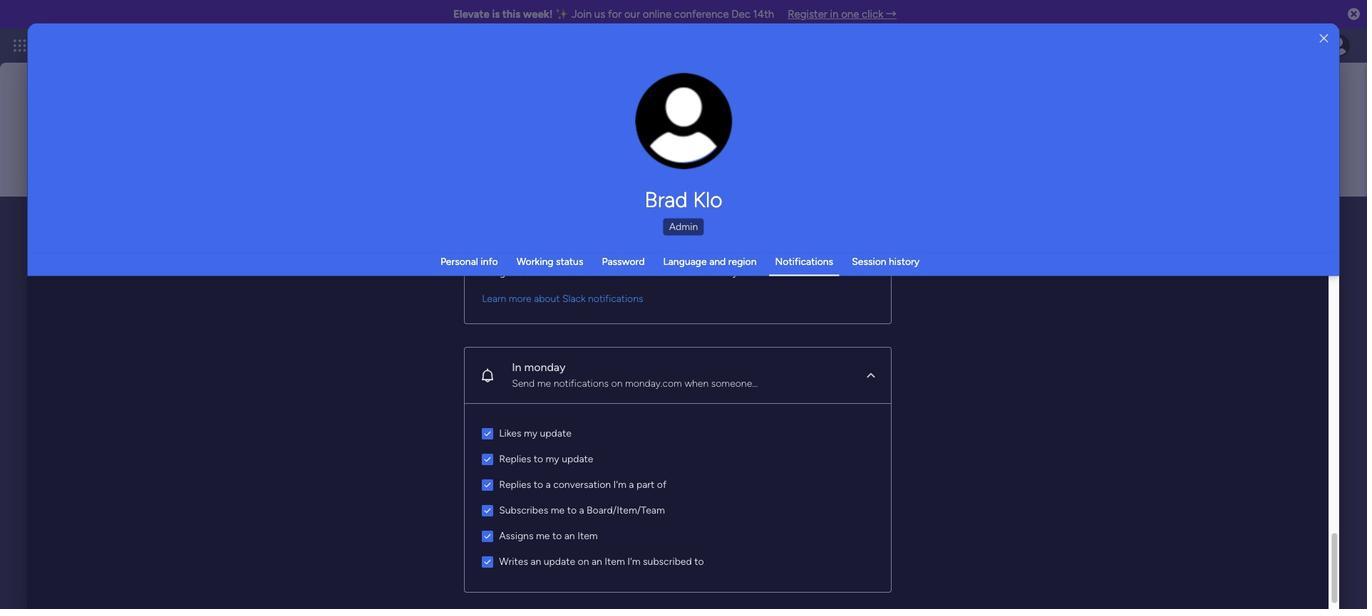 Task type: locate. For each thing, give the bounding box(es) containing it.
of
[[658, 479, 667, 491]]

a down conversation
[[580, 505, 585, 517]]

click
[[862, 8, 884, 21]]

me up "assigns me to an item"
[[551, 505, 565, 517]]

monday.com down slack,
[[703, 267, 760, 279]]

picture
[[670, 141, 699, 152]]

register in one click →
[[788, 8, 897, 21]]

delivered
[[613, 252, 654, 264]]

1 vertical spatial i'm
[[628, 556, 641, 568]]

1 image
[[1160, 29, 1172, 45]]

1 horizontal spatial on
[[612, 378, 623, 390]]

to inside the to ensure all notifications are delivered successfully to slack, make sure your team is using the same email address both in slack and in monday.com
[[713, 252, 722, 264]]

replies to my update
[[500, 454, 594, 466]]

replies to a conversation i'm a part of
[[500, 479, 667, 491]]

and down successfully
[[674, 267, 690, 279]]

send
[[512, 378, 535, 390]]

0 vertical spatial i'm
[[614, 479, 627, 491]]

address
[[577, 267, 612, 279]]

✨
[[556, 8, 569, 21]]

replies for replies to a conversation i'm a part of
[[500, 479, 532, 491]]

0 horizontal spatial on
[[578, 556, 590, 568]]

all
[[528, 252, 537, 264]]

this
[[503, 8, 521, 21]]

successfully
[[656, 252, 710, 264]]

elevate
[[454, 8, 490, 21]]

in right both
[[638, 267, 645, 279]]

update
[[541, 428, 572, 440], [562, 454, 594, 466], [544, 556, 576, 568]]

when
[[685, 378, 709, 390]]

is right team
[[847, 252, 854, 264]]

part
[[637, 479, 655, 491]]

1 vertical spatial on
[[578, 556, 590, 568]]

update down "assigns me to an item"
[[544, 556, 576, 568]]

1 horizontal spatial a
[[580, 505, 585, 517]]

notifications
[[539, 252, 595, 264], [589, 293, 644, 305], [554, 378, 609, 390]]

notifications inside the to ensure all notifications are delivered successfully to slack, make sure your team is using the same email address both in slack and in monday.com
[[539, 252, 595, 264]]

and inside the to ensure all notifications are delivered successfully to slack, make sure your team is using the same email address both in slack and in monday.com
[[674, 267, 690, 279]]

in left one
[[831, 8, 839, 21]]

monday
[[525, 361, 566, 374]]

1 vertical spatial is
[[847, 252, 854, 264]]

notifications for monday
[[554, 378, 609, 390]]

0 horizontal spatial slack
[[563, 293, 586, 305]]

session
[[852, 255, 887, 267]]

1 replies from the top
[[500, 454, 532, 466]]

1 vertical spatial me
[[551, 505, 565, 517]]

notifications
[[776, 255, 834, 267]]

slack right about
[[563, 293, 586, 305]]

brad klo
[[645, 187, 723, 213]]

2 vertical spatial me
[[536, 531, 550, 543]]

me
[[538, 378, 552, 390], [551, 505, 565, 517], [536, 531, 550, 543]]

0 vertical spatial me
[[538, 378, 552, 390]]

my right "likes"
[[524, 428, 538, 440]]

notifications down monday at left
[[554, 378, 609, 390]]

1 horizontal spatial i'm
[[628, 556, 641, 568]]

1 horizontal spatial my
[[546, 454, 560, 466]]

0 vertical spatial notifications
[[539, 252, 595, 264]]

email
[[552, 267, 575, 279]]

update up 'replies to my update'
[[541, 428, 572, 440]]

brad klo button
[[488, 187, 880, 213]]

more
[[509, 293, 532, 305]]

brad
[[645, 187, 688, 213]]

1 horizontal spatial is
[[847, 252, 854, 264]]

1 vertical spatial monday.com
[[626, 378, 683, 390]]

i'm
[[614, 479, 627, 491], [628, 556, 641, 568]]

1 horizontal spatial in
[[693, 267, 700, 279]]

me right assigns in the left of the page
[[536, 531, 550, 543]]

1 horizontal spatial and
[[710, 255, 726, 267]]

replies down "likes"
[[500, 454, 532, 466]]

0 horizontal spatial i'm
[[614, 479, 627, 491]]

to left slack,
[[713, 252, 722, 264]]

0 vertical spatial replies
[[500, 454, 532, 466]]

a left part
[[629, 479, 635, 491]]

the
[[509, 267, 523, 279]]

a
[[546, 479, 551, 491], [629, 479, 635, 491], [580, 505, 585, 517]]

None field
[[163, 203, 1310, 233]]

team
[[822, 252, 844, 264]]

likes
[[500, 428, 522, 440]]

notifications down both
[[589, 293, 644, 305]]

region
[[729, 255, 757, 267]]

working
[[517, 255, 554, 267]]

someone...
[[712, 378, 759, 390]]

replies
[[500, 454, 532, 466], [500, 479, 532, 491]]

session history
[[852, 255, 920, 267]]

to down conversation
[[568, 505, 577, 517]]

select product image
[[13, 39, 27, 53]]

2 replies from the top
[[500, 479, 532, 491]]

0 vertical spatial monday.com
[[703, 267, 760, 279]]

on
[[612, 378, 623, 390], [578, 556, 590, 568]]

is
[[492, 8, 500, 21], [847, 252, 854, 264]]

subscribed
[[644, 556, 693, 568]]

0 vertical spatial my
[[524, 428, 538, 440]]

close image
[[1320, 33, 1329, 44]]

slack down successfully
[[648, 267, 671, 279]]

in
[[512, 361, 522, 374]]

status
[[556, 255, 584, 267]]

slack
[[648, 267, 671, 279], [563, 293, 586, 305]]

and
[[710, 255, 726, 267], [674, 267, 690, 279]]

is inside the to ensure all notifications are delivered successfully to slack, make sure your team is using the same email address both in slack and in monday.com
[[847, 252, 854, 264]]

my down likes my update
[[546, 454, 560, 466]]

monday.com
[[703, 267, 760, 279], [626, 378, 683, 390]]

notifications inside learn more about slack notifications 'link'
[[589, 293, 644, 305]]

0 horizontal spatial item
[[578, 531, 598, 543]]

item down subscribes me to a board/item/team
[[578, 531, 598, 543]]

monday.com left the when
[[626, 378, 683, 390]]

i'm left part
[[614, 479, 627, 491]]

me for subscribes
[[551, 505, 565, 517]]

0 vertical spatial on
[[612, 378, 623, 390]]

notifications up the 'email'
[[539, 252, 595, 264]]

elevate is this week! ✨ join us for our online conference dec 14th
[[454, 8, 775, 21]]

1 horizontal spatial slack
[[648, 267, 671, 279]]

2 vertical spatial update
[[544, 556, 576, 568]]

item down 'board/item/team'
[[605, 556, 626, 568]]

1 vertical spatial update
[[562, 454, 594, 466]]

join
[[572, 8, 592, 21]]

0 vertical spatial slack
[[648, 267, 671, 279]]

me down monday at left
[[538, 378, 552, 390]]

1 horizontal spatial item
[[605, 556, 626, 568]]

update up conversation
[[562, 454, 594, 466]]

in
[[831, 8, 839, 21], [638, 267, 645, 279], [693, 267, 700, 279]]

on inside region
[[578, 556, 590, 568]]

assigns me to an item
[[500, 531, 598, 543]]

0 vertical spatial update
[[541, 428, 572, 440]]

0 horizontal spatial monday.com
[[626, 378, 683, 390]]

personal info
[[441, 255, 498, 267]]

14th
[[754, 8, 775, 21]]

a down 'replies to my update'
[[546, 479, 551, 491]]

to
[[713, 252, 722, 264], [534, 454, 544, 466], [534, 479, 544, 491], [568, 505, 577, 517], [553, 531, 562, 543], [695, 556, 705, 568]]

1 horizontal spatial monday.com
[[703, 267, 760, 279]]

1 vertical spatial notifications
[[589, 293, 644, 305]]

ensure
[[496, 252, 525, 264]]

is left this at the top left of the page
[[492, 8, 500, 21]]

password
[[602, 255, 645, 267]]

notifications inside in monday send me notifications on monday.com when someone...
[[554, 378, 609, 390]]

1 vertical spatial replies
[[500, 479, 532, 491]]

in down successfully
[[693, 267, 700, 279]]

my
[[524, 428, 538, 440], [546, 454, 560, 466]]

writes an update on an item i'm subscribed to
[[500, 556, 705, 568]]

history
[[889, 255, 920, 267]]

0 horizontal spatial is
[[492, 8, 500, 21]]

assigns
[[500, 531, 534, 543]]

0 horizontal spatial a
[[546, 479, 551, 491]]

update for an
[[544, 556, 576, 568]]

2 vertical spatial notifications
[[554, 378, 609, 390]]

1 vertical spatial slack
[[563, 293, 586, 305]]

and left region
[[710, 255, 726, 267]]

replies up the subscribes at the left
[[500, 479, 532, 491]]

region
[[465, 404, 892, 593]]

0 horizontal spatial and
[[674, 267, 690, 279]]

an
[[565, 531, 576, 543], [531, 556, 542, 568], [592, 556, 603, 568]]

are
[[597, 252, 611, 264]]

slack inside 'link'
[[563, 293, 586, 305]]

make
[[753, 252, 776, 264]]

board/item/team
[[587, 505, 666, 517]]

me for assigns
[[536, 531, 550, 543]]

i'm left subscribed
[[628, 556, 641, 568]]



Task type: vqa. For each thing, say whether or not it's contained in the screenshot.
My work
no



Task type: describe. For each thing, give the bounding box(es) containing it.
subscribes me to a board/item/team
[[500, 505, 666, 517]]

conference
[[675, 8, 729, 21]]

language
[[664, 255, 707, 267]]

→
[[887, 8, 897, 21]]

monday.com inside in monday send me notifications on monday.com when someone...
[[626, 378, 683, 390]]

0 vertical spatial item
[[578, 531, 598, 543]]

1 horizontal spatial an
[[565, 531, 576, 543]]

using
[[482, 267, 506, 279]]

slack,
[[725, 252, 750, 264]]

learn more about slack notifications
[[482, 293, 644, 305]]

register in one click → link
[[788, 8, 897, 21]]

subscribes
[[500, 505, 549, 517]]

0 horizontal spatial my
[[524, 428, 538, 440]]

personal
[[441, 255, 478, 267]]

conversation
[[554, 479, 612, 491]]

to down subscribes me to a board/item/team
[[553, 531, 562, 543]]

register
[[788, 8, 828, 21]]

me inside in monday send me notifications on monday.com when someone...
[[538, 378, 552, 390]]

learn more about slack notifications link
[[482, 292, 875, 307]]

both
[[614, 267, 635, 279]]

same
[[526, 267, 549, 279]]

personal info link
[[441, 255, 498, 267]]

our
[[625, 8, 640, 21]]

admin
[[669, 220, 698, 232]]

about
[[535, 293, 560, 305]]

language and region link
[[664, 255, 757, 267]]

writes
[[500, 556, 529, 568]]

slack inside the to ensure all notifications are delivered successfully to slack, make sure your team is using the same email address both in slack and in monday.com
[[648, 267, 671, 279]]

replies for replies to my update
[[500, 454, 532, 466]]

on inside in monday send me notifications on monday.com when someone...
[[612, 378, 623, 390]]

language and region
[[664, 255, 757, 267]]

change profile picture button
[[636, 73, 733, 170]]

your
[[800, 252, 819, 264]]

1 vertical spatial item
[[605, 556, 626, 568]]

dec
[[732, 8, 751, 21]]

change profile picture
[[654, 129, 715, 152]]

region containing likes my update
[[465, 404, 892, 593]]

for
[[608, 8, 622, 21]]

us
[[595, 8, 606, 21]]

likes my update
[[500, 428, 572, 440]]

to ensure all notifications are delivered successfully to slack, make sure your team is using the same email address both in slack and in monday.com
[[482, 252, 854, 279]]

0 horizontal spatial in
[[638, 267, 645, 279]]

profile
[[688, 129, 715, 139]]

to
[[482, 252, 493, 264]]

2 horizontal spatial a
[[629, 479, 635, 491]]

brad klo image
[[1328, 34, 1351, 57]]

online
[[643, 8, 672, 21]]

week!
[[523, 8, 553, 21]]

0 vertical spatial is
[[492, 8, 500, 21]]

2 horizontal spatial an
[[592, 556, 603, 568]]

to down 'replies to my update'
[[534, 479, 544, 491]]

one
[[842, 8, 860, 21]]

2 horizontal spatial in
[[831, 8, 839, 21]]

update for my
[[541, 428, 572, 440]]

1 vertical spatial my
[[546, 454, 560, 466]]

monday.com inside the to ensure all notifications are delivered successfully to slack, make sure your team is using the same email address both in slack and in monday.com
[[703, 267, 760, 279]]

to right subscribed
[[695, 556, 705, 568]]

password link
[[602, 255, 645, 267]]

notifications link
[[776, 255, 834, 267]]

sure
[[778, 252, 797, 264]]

klo
[[693, 187, 723, 213]]

to down likes my update
[[534, 454, 544, 466]]

info
[[481, 255, 498, 267]]

in monday send me notifications on monday.com when someone...
[[512, 361, 759, 390]]

learn
[[482, 293, 507, 305]]

working status
[[517, 255, 584, 267]]

working status link
[[517, 255, 584, 267]]

change
[[654, 129, 686, 139]]

notifications for more
[[589, 293, 644, 305]]

0 horizontal spatial an
[[531, 556, 542, 568]]

session history link
[[852, 255, 920, 267]]



